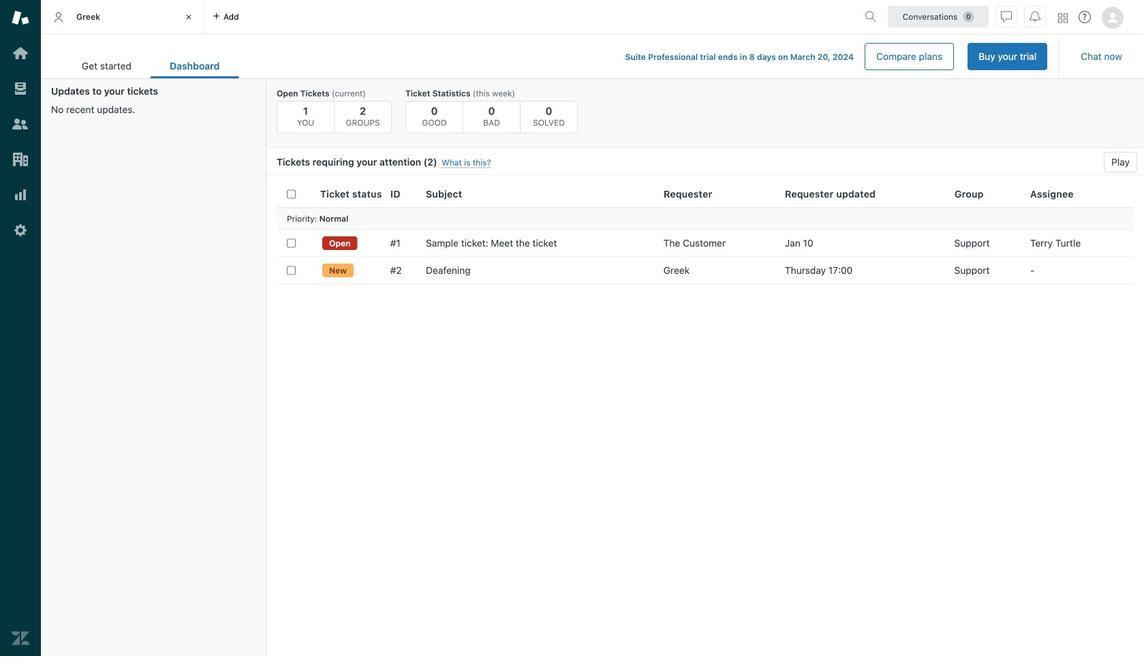 Task type: locate. For each thing, give the bounding box(es) containing it.
None checkbox
[[287, 239, 296, 248], [287, 266, 296, 275], [287, 239, 296, 248], [287, 266, 296, 275]]

main element
[[0, 0, 41, 657]]

zendesk products image
[[1059, 13, 1069, 23]]

tab
[[41, 0, 205, 34], [63, 53, 151, 78]]

zendesk image
[[12, 630, 29, 648]]

customers image
[[12, 115, 29, 133]]

grid
[[267, 181, 1145, 657]]

tab list
[[63, 53, 239, 78]]

tabs tab list
[[41, 0, 860, 34]]

0 vertical spatial tab
[[41, 0, 205, 34]]

get started image
[[12, 44, 29, 62]]



Task type: describe. For each thing, give the bounding box(es) containing it.
notifications image
[[1030, 11, 1041, 22]]

button displays agent's chat status as invisible. image
[[1002, 11, 1013, 22]]

organizations image
[[12, 151, 29, 168]]

reporting image
[[12, 186, 29, 204]]

views image
[[12, 80, 29, 98]]

zendesk support image
[[12, 9, 29, 27]]

March 20, 2024 text field
[[791, 52, 854, 62]]

close image
[[182, 10, 196, 24]]

admin image
[[12, 222, 29, 239]]

1 vertical spatial tab
[[63, 53, 151, 78]]

Select All Tickets checkbox
[[287, 190, 296, 199]]

get help image
[[1079, 11, 1092, 23]]



Task type: vqa. For each thing, say whether or not it's contained in the screenshot.
Format text icon
no



